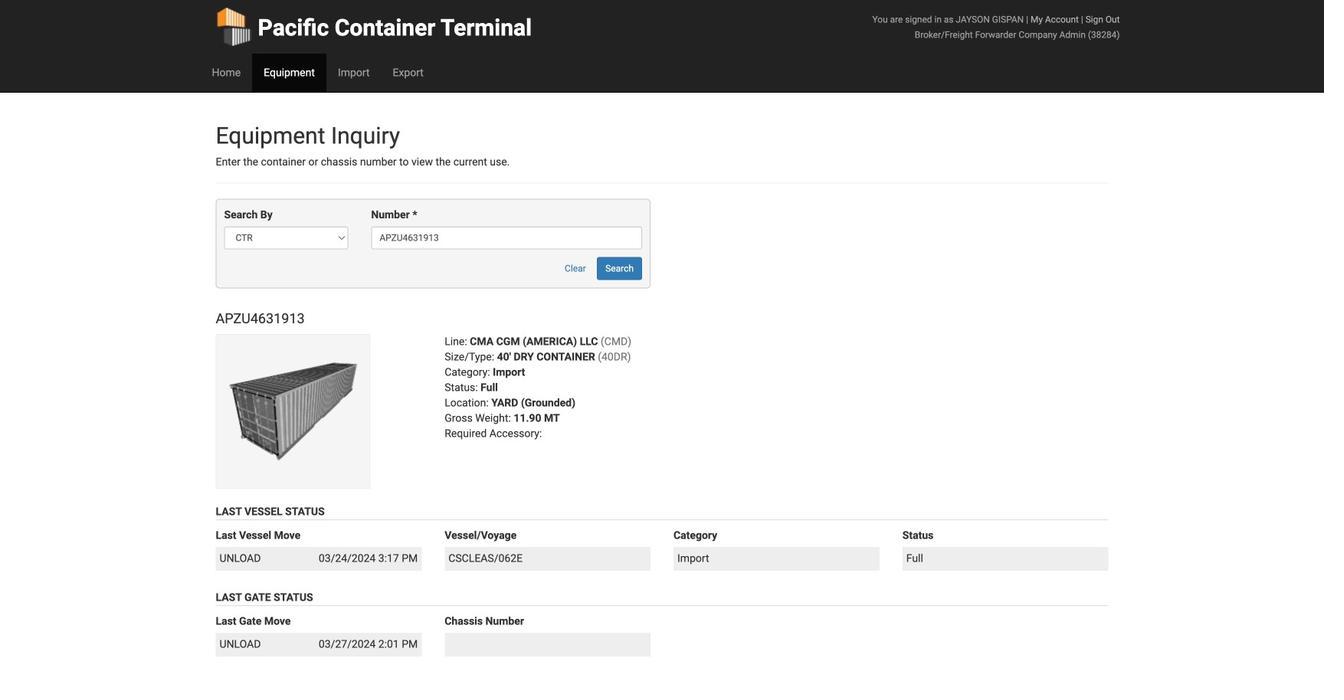 Task type: vqa. For each thing, say whether or not it's contained in the screenshot.
text field
yes



Task type: locate. For each thing, give the bounding box(es) containing it.
40dr image
[[216, 334, 371, 489]]

None text field
[[371, 226, 642, 249]]



